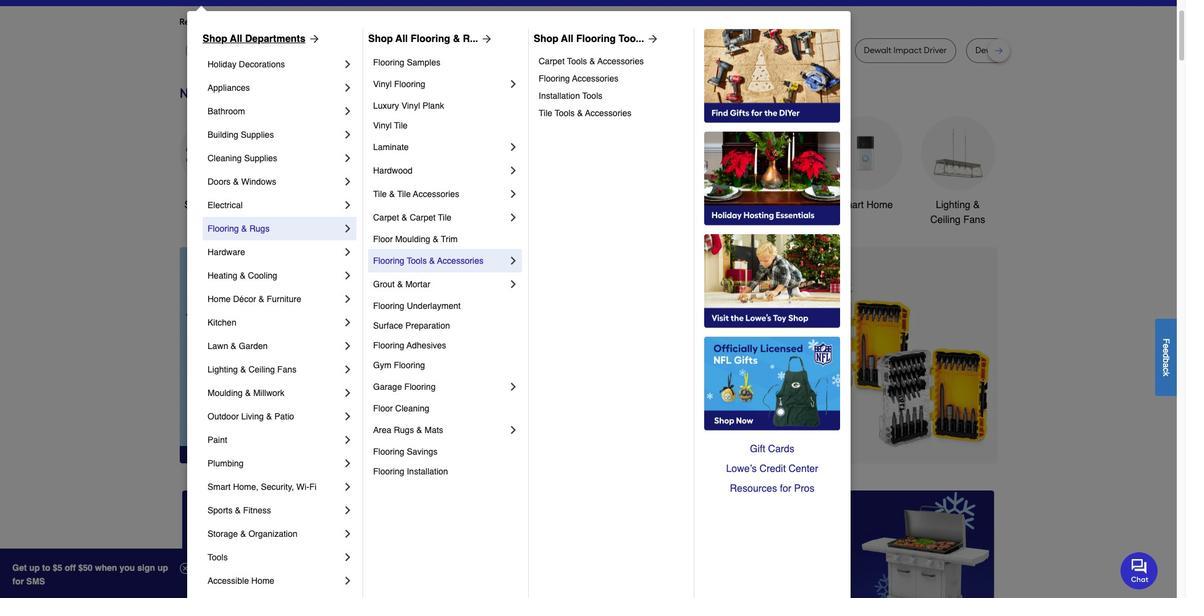 Task type: vqa. For each thing, say whether or not it's contained in the screenshot.
'Vinyl' in the "Vinyl Tile" link
yes



Task type: describe. For each thing, give the bounding box(es) containing it.
chevron right image for carpet & carpet tile
[[507, 211, 520, 224]]

chevron right image for vinyl flooring
[[507, 78, 520, 90]]

0 horizontal spatial rugs
[[249, 224, 270, 234]]

1 horizontal spatial lighting & ceiling fans
[[931, 200, 986, 226]]

luxury
[[373, 101, 399, 111]]

chevron right image for building supplies
[[342, 129, 354, 141]]

get up to $5 off $50 when you sign up for sms
[[12, 563, 168, 586]]

tile down luxury vinyl plank
[[394, 120, 408, 130]]

flooring up installation tools
[[539, 74, 570, 83]]

scroll to item #3 element
[[695, 440, 727, 447]]

chevron right image for holiday decorations
[[342, 58, 354, 70]]

laminate link
[[373, 135, 507, 159]]

you
[[120, 563, 135, 573]]

chevron right image for doors & windows
[[342, 175, 354, 188]]

supplies for building supplies
[[241, 130, 274, 140]]

hardwood
[[373, 166, 413, 175]]

flooring tools & accessories link
[[373, 249, 507, 273]]

impact driver
[[782, 45, 836, 56]]

flooring up dewalt bit set
[[411, 33, 450, 44]]

smart for smart home, security, wi-fi
[[208, 482, 231, 492]]

chat invite button image
[[1121, 552, 1159, 589]]

accessories down carpet tools & accessories
[[572, 74, 619, 83]]

resources
[[730, 483, 777, 494]]

cards
[[768, 444, 795, 455]]

storage & organization
[[208, 529, 298, 539]]

shop all deals link
[[180, 116, 254, 213]]

accessible
[[208, 576, 249, 586]]

dewalt bit set
[[410, 45, 464, 56]]

garage flooring
[[373, 382, 436, 392]]

recommended searches for you heading
[[180, 16, 998, 28]]

chevron right image for grout & mortar
[[507, 278, 520, 290]]

tile & tile accessories
[[373, 189, 459, 199]]

doors
[[208, 177, 231, 187]]

shop these last-minute gifts. $99 or less. quantities are limited and won't last. image
[[180, 247, 379, 463]]

hardware link
[[208, 240, 342, 264]]

gift cards
[[750, 444, 795, 455]]

surface preparation link
[[373, 316, 520, 336]]

decorations for christmas
[[468, 214, 521, 226]]

cleaning supplies link
[[208, 146, 342, 170]]

bit for impact driver bit
[[548, 45, 558, 56]]

1 horizontal spatial rugs
[[394, 425, 414, 435]]

flooring accessories
[[539, 74, 619, 83]]

1 vertical spatial vinyl
[[402, 101, 420, 111]]

chevron right image for electrical
[[342, 199, 354, 211]]

tile down installation tools
[[539, 108, 552, 118]]

gym flooring link
[[373, 355, 520, 375]]

tile & tile accessories link
[[373, 182, 507, 206]]

$5
[[53, 563, 62, 573]]

scroll to item #2 image
[[665, 441, 695, 446]]

c
[[1162, 368, 1172, 372]]

chevron right image for kitchen
[[342, 316, 354, 329]]

dewalt drill bit set
[[976, 45, 1047, 56]]

chevron right image for moulding & millwork
[[342, 387, 354, 399]]

1 vertical spatial bathroom
[[751, 200, 794, 211]]

vinyl for vinyl tile
[[373, 120, 392, 130]]

1 horizontal spatial lighting & ceiling fans link
[[921, 116, 995, 227]]

3 driver from the left
[[924, 45, 947, 56]]

home for accessible home
[[251, 576, 274, 586]]

building
[[208, 130, 238, 140]]

luxury vinyl plank
[[373, 101, 444, 111]]

shop all flooring & r... link
[[368, 32, 493, 46]]

more suggestions for you
[[316, 17, 416, 27]]

chevron right image for flooring tools & accessories
[[507, 255, 520, 267]]

storage & organization link
[[208, 522, 342, 546]]

flooring down flooring savings
[[373, 467, 404, 476]]

chevron right image for lawn & garden
[[342, 340, 354, 352]]

dewalt for dewalt drill bit
[[325, 45, 352, 56]]

0 horizontal spatial bathroom
[[208, 106, 245, 116]]

0 horizontal spatial moulding
[[208, 388, 243, 398]]

arrow left image
[[409, 355, 422, 368]]

lowe's credit center link
[[704, 459, 840, 479]]

tile up floor moulding & trim link
[[438, 213, 452, 222]]

chevron right image for appliances
[[342, 82, 354, 94]]

f e e d b a c k button
[[1156, 319, 1177, 396]]

carpet & carpet tile link
[[373, 206, 507, 229]]

departments
[[245, 33, 306, 44]]

preparation
[[405, 321, 450, 331]]

grout & mortar link
[[373, 273, 507, 296]]

bit for dewalt drill bit set
[[1022, 45, 1032, 56]]

drill for dewalt drill bit
[[355, 45, 369, 56]]

chevron right image for heating & cooling
[[342, 269, 354, 282]]

for inside get up to $5 off $50 when you sign up for sms
[[12, 577, 24, 586]]

flooring & rugs
[[208, 224, 270, 234]]

chevron right image for lighting & ceiling fans
[[342, 363, 354, 376]]

plank
[[423, 101, 444, 111]]

flooring savings link
[[373, 442, 520, 462]]

living
[[241, 412, 264, 421]]

flooring down surface
[[373, 340, 404, 350]]

flooring up luxury vinyl plank
[[394, 79, 425, 89]]

get
[[12, 563, 27, 573]]

home décor & furniture link
[[208, 287, 342, 311]]

floor for floor cleaning
[[373, 404, 393, 413]]

shop all deals
[[184, 200, 249, 211]]

shop for shop all flooring too...
[[534, 33, 559, 44]]

resources for pros link
[[704, 479, 840, 499]]

flooring adhesives
[[373, 340, 446, 350]]

r...
[[463, 33, 478, 44]]

equipment
[[656, 214, 704, 226]]

adhesives
[[407, 340, 446, 350]]

1 vertical spatial fans
[[277, 365, 297, 374]]

3 impact from the left
[[894, 45, 922, 56]]

recommended searches for you
[[180, 17, 306, 27]]

shop all flooring & r...
[[368, 33, 478, 44]]

pros
[[794, 483, 815, 494]]

cleaning supplies
[[208, 153, 277, 163]]

laminate
[[373, 142, 409, 152]]

you for recommended searches for you
[[292, 17, 306, 27]]

1 horizontal spatial installation
[[539, 91, 580, 101]]

off
[[65, 563, 76, 573]]

tools for installation
[[583, 91, 603, 101]]

2 drill from the left
[[586, 45, 601, 56]]

& inside outdoor tools & equipment
[[709, 200, 715, 211]]

set for dewalt bit set
[[451, 45, 464, 56]]

heating & cooling link
[[208, 264, 342, 287]]

accessories for tile tools & accessories
[[585, 108, 632, 118]]

gift cards link
[[704, 439, 840, 459]]

k
[[1162, 372, 1172, 376]]

flooring up vinyl flooring
[[373, 57, 404, 67]]

4 bit from the left
[[603, 45, 613, 56]]

flooring underlayment link
[[373, 296, 520, 316]]

moulding & millwork
[[208, 388, 285, 398]]

patio
[[274, 412, 294, 421]]

flooring down area at bottom
[[373, 447, 404, 457]]

samples
[[407, 57, 441, 67]]

3 set from the left
[[1034, 45, 1047, 56]]

chevron right image for area rugs & mats
[[507, 424, 520, 436]]

chevron right image for storage & organization
[[342, 528, 354, 540]]

lawn
[[208, 341, 228, 351]]

flooring adhesives link
[[373, 336, 520, 355]]

get up to 2 free select tools or batteries when you buy 1 with select purchases. image
[[182, 491, 440, 598]]

carpet for carpet tools & accessories
[[539, 56, 565, 66]]

organization
[[248, 529, 298, 539]]

for right suggestions
[[389, 17, 400, 27]]

chevron right image for tile & tile accessories
[[507, 188, 520, 200]]

a
[[1162, 363, 1172, 368]]

chevron right image for paint
[[342, 434, 354, 446]]

chevron right image for accessible home
[[342, 575, 354, 587]]

holiday hosting essentials. image
[[704, 132, 840, 226]]

for up departments
[[279, 17, 290, 27]]

shop all flooring too... link
[[534, 32, 659, 46]]

building supplies
[[208, 130, 274, 140]]

plumbing link
[[208, 452, 342, 475]]

flooring underlayment
[[373, 301, 461, 311]]

more
[[316, 17, 337, 27]]

drill for dewalt drill
[[739, 45, 754, 56]]

1 vertical spatial ceiling
[[248, 365, 275, 374]]

home for smart home
[[867, 200, 893, 211]]

all for shop all flooring too...
[[561, 33, 574, 44]]

outdoor living & patio link
[[208, 405, 342, 428]]

0 horizontal spatial cleaning
[[208, 153, 242, 163]]

f
[[1162, 338, 1172, 344]]

tools for carpet
[[567, 56, 587, 66]]

hardware
[[208, 247, 245, 257]]

chevron right image for flooring & rugs
[[342, 222, 354, 235]]

outdoor for outdoor living & patio
[[208, 412, 239, 421]]

chevron right image for outdoor living & patio
[[342, 410, 354, 423]]

flooring down "flooring adhesives"
[[394, 360, 425, 370]]

christmas decorations link
[[458, 116, 532, 227]]

holiday decorations link
[[208, 53, 342, 76]]

decorations for holiday
[[239, 59, 285, 69]]

vinyl tile
[[373, 120, 408, 130]]

wi-
[[296, 482, 309, 492]]

accessories for carpet tools & accessories
[[598, 56, 644, 66]]

flooring samples
[[373, 57, 441, 67]]

home,
[[233, 482, 259, 492]]

lighting inside the lighting & ceiling fans
[[936, 200, 971, 211]]

bit for dewalt drill bit
[[371, 45, 381, 56]]

up to 35 percent off select small appliances. image
[[460, 491, 717, 598]]

arrow right image for shop all flooring & r...
[[478, 33, 493, 45]]



Task type: locate. For each thing, give the bounding box(es) containing it.
0 horizontal spatial driver
[[523, 45, 546, 56]]

surface
[[373, 321, 403, 331]]

tools
[[567, 56, 587, 66], [583, 91, 603, 101], [555, 108, 575, 118], [683, 200, 706, 211], [407, 256, 427, 266], [208, 552, 228, 562]]

tile down hardwood
[[373, 189, 387, 199]]

2 driver from the left
[[813, 45, 836, 56]]

0 horizontal spatial impact
[[493, 45, 521, 56]]

outdoor for outdoor tools & equipment
[[645, 200, 680, 211]]

1 vertical spatial smart
[[208, 482, 231, 492]]

center
[[789, 463, 818, 475]]

2 up from the left
[[158, 563, 168, 573]]

2 you from the left
[[402, 17, 416, 27]]

0 horizontal spatial shop
[[203, 33, 227, 44]]

area
[[373, 425, 391, 435]]

lighting
[[936, 200, 971, 211], [208, 365, 238, 374]]

1 floor from the top
[[373, 234, 393, 244]]

1 vertical spatial lighting & ceiling fans link
[[208, 358, 342, 381]]

flooring up drill bit set
[[576, 33, 616, 44]]

0 vertical spatial bathroom
[[208, 106, 245, 116]]

1 horizontal spatial lighting
[[936, 200, 971, 211]]

sign
[[137, 563, 155, 573]]

accessories down trim
[[437, 256, 484, 266]]

1 vertical spatial arrow right image
[[975, 355, 987, 368]]

heating & cooling
[[208, 271, 277, 281]]

1 driver from the left
[[523, 45, 546, 56]]

outdoor inside outdoor living & patio link
[[208, 412, 239, 421]]

1 vertical spatial floor
[[373, 404, 393, 413]]

tile tools & accessories
[[539, 108, 632, 118]]

0 vertical spatial moulding
[[395, 234, 430, 244]]

lighting & ceiling fans
[[931, 200, 986, 226], [208, 365, 297, 374]]

2 vertical spatial vinyl
[[373, 120, 392, 130]]

2 set from the left
[[615, 45, 628, 56]]

5 bit from the left
[[1022, 45, 1032, 56]]

flooring down electrical
[[208, 224, 239, 234]]

dewalt for dewalt drill
[[710, 45, 737, 56]]

arrow right image inside shop all flooring & r... link
[[478, 33, 493, 45]]

1 horizontal spatial bathroom link
[[736, 116, 810, 213]]

searches
[[241, 17, 277, 27]]

accessories down installation tools link at the top
[[585, 108, 632, 118]]

new deals every day during 25 days of deals image
[[180, 83, 998, 104]]

0 vertical spatial installation
[[539, 91, 580, 101]]

floor
[[373, 234, 393, 244], [373, 404, 393, 413]]

accessories
[[598, 56, 644, 66], [572, 74, 619, 83], [585, 108, 632, 118], [413, 189, 459, 199], [437, 256, 484, 266]]

supplies up cleaning supplies
[[241, 130, 274, 140]]

arrow right image up 'carpet tools & accessories' link
[[644, 33, 659, 45]]

tools down floor moulding & trim
[[407, 256, 427, 266]]

1 dewalt from the left
[[325, 45, 352, 56]]

home inside "link"
[[251, 576, 274, 586]]

0 vertical spatial lighting
[[936, 200, 971, 211]]

rugs right area at bottom
[[394, 425, 414, 435]]

moulding down carpet & carpet tile on the top
[[395, 234, 430, 244]]

area rugs & mats
[[373, 425, 443, 435]]

0 horizontal spatial home
[[208, 294, 231, 304]]

0 horizontal spatial lighting
[[208, 365, 238, 374]]

scroll to item #5 image
[[756, 441, 786, 446]]

chevron right image for tools
[[342, 551, 354, 564]]

heating
[[208, 271, 237, 281]]

4 drill from the left
[[1005, 45, 1020, 56]]

0 vertical spatial lighting & ceiling fans
[[931, 200, 986, 226]]

carpet tools & accessories link
[[539, 53, 685, 70]]

0 vertical spatial outdoor
[[645, 200, 680, 211]]

2 horizontal spatial carpet
[[539, 56, 565, 66]]

floor down carpet & carpet tile on the top
[[373, 234, 393, 244]]

0 vertical spatial cleaning
[[208, 153, 242, 163]]

accessories up carpet & carpet tile link
[[413, 189, 459, 199]]

furniture
[[267, 294, 301, 304]]

all down recommended searches for you
[[230, 33, 242, 44]]

shop up the impact driver bit
[[534, 33, 559, 44]]

0 vertical spatial decorations
[[239, 59, 285, 69]]

chevron right image
[[342, 58, 354, 70], [507, 78, 520, 90], [342, 105, 354, 117], [342, 129, 354, 141], [342, 152, 354, 164], [507, 164, 520, 177], [342, 175, 354, 188], [507, 188, 520, 200], [342, 199, 354, 211], [507, 211, 520, 224], [342, 222, 354, 235], [507, 255, 520, 267], [342, 269, 354, 282], [507, 278, 520, 290], [342, 293, 354, 305], [342, 340, 354, 352], [342, 387, 354, 399], [507, 424, 520, 436], [342, 457, 354, 470], [342, 528, 354, 540], [342, 551, 354, 564], [342, 575, 354, 587]]

all inside "link"
[[210, 200, 221, 211]]

arrow right image for shop all flooring too...
[[644, 33, 659, 45]]

1 arrow right image from the left
[[478, 33, 493, 45]]

2 horizontal spatial set
[[1034, 45, 1047, 56]]

e up d
[[1162, 344, 1172, 348]]

all up flooring samples
[[396, 33, 408, 44]]

tools up tile tools & accessories
[[583, 91, 603, 101]]

dewalt for dewalt bit set
[[410, 45, 437, 56]]

supplies up windows
[[244, 153, 277, 163]]

bathroom link
[[208, 99, 342, 123], [736, 116, 810, 213]]

driver
[[523, 45, 546, 56], [813, 45, 836, 56], [924, 45, 947, 56]]

2 horizontal spatial driver
[[924, 45, 947, 56]]

chevron right image for sports & fitness
[[342, 504, 354, 517]]

driver for impact driver bit
[[523, 45, 546, 56]]

suggestions
[[338, 17, 387, 27]]

chevron right image for bathroom
[[342, 105, 354, 117]]

flooring installation link
[[373, 462, 520, 481]]

tile
[[539, 108, 552, 118], [394, 120, 408, 130], [373, 189, 387, 199], [397, 189, 411, 199], [438, 213, 452, 222]]

outdoor up equipment
[[645, 200, 680, 211]]

tools link
[[208, 546, 342, 569]]

e up b
[[1162, 348, 1172, 353]]

floor up area at bottom
[[373, 404, 393, 413]]

moulding up outdoor living & patio on the bottom left of page
[[208, 388, 243, 398]]

1 horizontal spatial shop
[[368, 33, 393, 44]]

0 vertical spatial floor
[[373, 234, 393, 244]]

flooring installation
[[373, 467, 448, 476]]

dewalt for dewalt drill bit set
[[976, 45, 1003, 56]]

chevron right image for plumbing
[[342, 457, 354, 470]]

1 horizontal spatial impact
[[782, 45, 811, 56]]

$50
[[78, 563, 93, 573]]

you up shop all flooring & r...
[[402, 17, 416, 27]]

shop down more suggestions for you link
[[368, 33, 393, 44]]

0 vertical spatial lighting & ceiling fans link
[[921, 116, 995, 227]]

tools for tile
[[555, 108, 575, 118]]

3 bit from the left
[[548, 45, 558, 56]]

installation down flooring accessories
[[539, 91, 580, 101]]

deals
[[223, 200, 249, 211]]

1 vertical spatial outdoor
[[208, 412, 239, 421]]

dewalt drill
[[710, 45, 754, 56]]

1 shop from the left
[[203, 33, 227, 44]]

5 dewalt from the left
[[976, 45, 1003, 56]]

smart for smart home
[[838, 200, 864, 211]]

find gifts for the diyer. image
[[704, 29, 840, 123]]

e
[[1162, 344, 1172, 348], [1162, 348, 1172, 353]]

garden
[[239, 341, 268, 351]]

smart inside smart home link
[[838, 200, 864, 211]]

savings
[[407, 447, 438, 457]]

all
[[230, 33, 242, 44], [396, 33, 408, 44], [561, 33, 574, 44], [210, 200, 221, 211]]

underlayment
[[407, 301, 461, 311]]

scroll to item #4 image
[[727, 441, 756, 446]]

2 impact from the left
[[782, 45, 811, 56]]

floor moulding & trim
[[373, 234, 458, 244]]

for left pros
[[780, 483, 792, 494]]

tile tools & accessories link
[[539, 104, 685, 122]]

outdoor tools & equipment link
[[643, 116, 717, 227]]

all for shop all departments
[[230, 33, 242, 44]]

outdoor up "paint"
[[208, 412, 239, 421]]

0 horizontal spatial lighting & ceiling fans
[[208, 365, 297, 374]]

vinyl flooring
[[373, 79, 425, 89]]

up right sign
[[158, 563, 168, 573]]

chevron right image for home décor & furniture
[[342, 293, 354, 305]]

paint
[[208, 435, 227, 445]]

1 drill from the left
[[355, 45, 369, 56]]

all down recommended searches for you heading
[[561, 33, 574, 44]]

tools down storage
[[208, 552, 228, 562]]

2 bit from the left
[[439, 45, 449, 56]]

arrow right image inside shop all departments link
[[306, 33, 320, 45]]

1 horizontal spatial bathroom
[[751, 200, 794, 211]]

visit the lowe's toy shop. image
[[704, 234, 840, 328]]

vinyl flooring link
[[373, 72, 507, 96]]

impact for impact driver bit
[[493, 45, 521, 56]]

floor moulding & trim link
[[373, 229, 520, 249]]

0 horizontal spatial bathroom link
[[208, 99, 342, 123]]

0 horizontal spatial up
[[29, 563, 40, 573]]

1 up from the left
[[29, 563, 40, 573]]

up left to
[[29, 563, 40, 573]]

you left more
[[292, 17, 306, 27]]

cleaning
[[208, 153, 242, 163], [395, 404, 429, 413]]

1 bit from the left
[[371, 45, 381, 56]]

arrow right image up flooring samples link
[[478, 33, 493, 45]]

outdoor
[[645, 200, 680, 211], [208, 412, 239, 421]]

1 vertical spatial decorations
[[468, 214, 521, 226]]

flooring samples link
[[373, 53, 520, 72]]

impact for impact driver
[[782, 45, 811, 56]]

appliances
[[208, 83, 250, 93]]

3 dewalt from the left
[[710, 45, 737, 56]]

2 shop from the left
[[368, 33, 393, 44]]

2 arrow right image from the left
[[644, 33, 659, 45]]

installation tools
[[539, 91, 603, 101]]

1 horizontal spatial smart
[[838, 200, 864, 211]]

accessories for tile & tile accessories
[[413, 189, 459, 199]]

1 horizontal spatial moulding
[[395, 234, 430, 244]]

accessories for flooring tools & accessories
[[437, 256, 484, 266]]

1 vertical spatial lighting
[[208, 365, 238, 374]]

arrow right image
[[306, 33, 320, 45], [975, 355, 987, 368]]

shop
[[184, 200, 208, 211]]

vinyl up luxury
[[373, 79, 392, 89]]

cleaning up the area rugs & mats
[[395, 404, 429, 413]]

1 horizontal spatial arrow right image
[[975, 355, 987, 368]]

tools down installation tools
[[555, 108, 575, 118]]

vinyl for vinyl flooring
[[373, 79, 392, 89]]

shop all departments
[[203, 33, 306, 44]]

accessories down drill bit set
[[598, 56, 644, 66]]

1 vertical spatial moulding
[[208, 388, 243, 398]]

tile up carpet & carpet tile on the top
[[397, 189, 411, 199]]

smart
[[838, 200, 864, 211], [208, 482, 231, 492]]

arrow right image inside shop all flooring too... link
[[644, 33, 659, 45]]

0 vertical spatial arrow right image
[[306, 33, 320, 45]]

1 horizontal spatial driver
[[813, 45, 836, 56]]

holiday decorations
[[208, 59, 285, 69]]

2 dewalt from the left
[[410, 45, 437, 56]]

vinyl down luxury
[[373, 120, 392, 130]]

chevron right image for hardwood
[[507, 164, 520, 177]]

0 horizontal spatial arrow right image
[[478, 33, 493, 45]]

supplies for cleaning supplies
[[244, 153, 277, 163]]

vinyl left plank
[[402, 101, 420, 111]]

chevron right image for garage flooring
[[507, 381, 520, 393]]

building supplies link
[[208, 123, 342, 146]]

shop for shop all departments
[[203, 33, 227, 44]]

0 horizontal spatial outdoor
[[208, 412, 239, 421]]

floor cleaning
[[373, 404, 429, 413]]

drill for dewalt drill bit set
[[1005, 45, 1020, 56]]

1 horizontal spatial decorations
[[468, 214, 521, 226]]

doors & windows
[[208, 177, 276, 187]]

1 horizontal spatial up
[[158, 563, 168, 573]]

0 horizontal spatial carpet
[[373, 213, 399, 222]]

set for drill bit set
[[615, 45, 628, 56]]

rugs down electrical "link"
[[249, 224, 270, 234]]

0 horizontal spatial smart
[[208, 482, 231, 492]]

1 set from the left
[[451, 45, 464, 56]]

tools up flooring accessories
[[567, 56, 587, 66]]

1 horizontal spatial fans
[[964, 214, 986, 226]]

0 vertical spatial ceiling
[[931, 214, 961, 226]]

0 vertical spatial rugs
[[249, 224, 270, 234]]

1 vertical spatial lighting & ceiling fans
[[208, 365, 297, 374]]

set
[[451, 45, 464, 56], [615, 45, 628, 56], [1034, 45, 1047, 56]]

paint link
[[208, 428, 342, 452]]

up to 50 percent off select tools and accessories. image
[[399, 247, 998, 463]]

1 vertical spatial home
[[208, 294, 231, 304]]

0 vertical spatial home
[[867, 200, 893, 211]]

when
[[95, 563, 117, 573]]

2 horizontal spatial home
[[867, 200, 893, 211]]

2 e from the top
[[1162, 348, 1172, 353]]

all right shop
[[210, 200, 221, 211]]

cleaning down building
[[208, 153, 242, 163]]

to
[[42, 563, 50, 573]]

flooring up surface
[[373, 301, 404, 311]]

4 dewalt from the left
[[864, 45, 892, 56]]

tools up equipment
[[683, 200, 706, 211]]

more suggestions for you link
[[316, 16, 426, 28]]

installation tools link
[[539, 87, 685, 104]]

security,
[[261, 482, 294, 492]]

plumbing
[[208, 458, 244, 468]]

cooling
[[248, 271, 277, 281]]

bit
[[371, 45, 381, 56], [439, 45, 449, 56], [548, 45, 558, 56], [603, 45, 613, 56], [1022, 45, 1032, 56]]

impact
[[493, 45, 521, 56], [782, 45, 811, 56], [894, 45, 922, 56]]

shop
[[203, 33, 227, 44], [368, 33, 393, 44], [534, 33, 559, 44]]

1 horizontal spatial set
[[615, 45, 628, 56]]

carpet for carpet & carpet tile
[[373, 213, 399, 222]]

0 horizontal spatial fans
[[277, 365, 297, 374]]

installation down savings
[[407, 467, 448, 476]]

smart inside smart home, security, wi-fi link
[[208, 482, 231, 492]]

1 horizontal spatial arrow right image
[[644, 33, 659, 45]]

0 horizontal spatial you
[[292, 17, 306, 27]]

tools for outdoor
[[683, 200, 706, 211]]

1 horizontal spatial home
[[251, 576, 274, 586]]

ceiling
[[931, 214, 961, 226], [248, 365, 275, 374]]

you for more suggestions for you
[[402, 17, 416, 27]]

0 vertical spatial supplies
[[241, 130, 274, 140]]

sms
[[26, 577, 45, 586]]

chevron right image for laminate
[[507, 141, 520, 153]]

0 horizontal spatial decorations
[[239, 59, 285, 69]]

driver for impact driver
[[813, 45, 836, 56]]

up to 30 percent off select grills and accessories. image
[[737, 491, 995, 598]]

dewalt for dewalt impact driver
[[864, 45, 892, 56]]

0 vertical spatial smart
[[838, 200, 864, 211]]

installation
[[539, 91, 580, 101], [407, 467, 448, 476]]

1 horizontal spatial ceiling
[[931, 214, 961, 226]]

1 horizontal spatial you
[[402, 17, 416, 27]]

0 horizontal spatial installation
[[407, 467, 448, 476]]

storage
[[208, 529, 238, 539]]

3 drill from the left
[[739, 45, 754, 56]]

recommended
[[180, 17, 239, 27]]

drill bit set
[[586, 45, 628, 56]]

for down get
[[12, 577, 24, 586]]

1 vertical spatial supplies
[[244, 153, 277, 163]]

1 you from the left
[[292, 17, 306, 27]]

arrow right image
[[478, 33, 493, 45], [644, 33, 659, 45]]

fitness
[[243, 505, 271, 515]]

3 shop from the left
[[534, 33, 559, 44]]

0 horizontal spatial arrow right image
[[306, 33, 320, 45]]

1 horizontal spatial carpet
[[410, 213, 436, 222]]

all for shop all deals
[[210, 200, 221, 211]]

2 vertical spatial home
[[251, 576, 274, 586]]

appliances link
[[208, 76, 342, 99]]

0 horizontal spatial ceiling
[[248, 365, 275, 374]]

flooring up grout
[[373, 256, 404, 266]]

garage
[[373, 382, 402, 392]]

tools for flooring
[[407, 256, 427, 266]]

1 horizontal spatial outdoor
[[645, 200, 680, 211]]

1 impact from the left
[[493, 45, 521, 56]]

2 floor from the top
[[373, 404, 393, 413]]

smart home link
[[828, 116, 902, 213]]

mortar
[[405, 279, 430, 289]]

0 vertical spatial vinyl
[[373, 79, 392, 89]]

2 horizontal spatial impact
[[894, 45, 922, 56]]

flooring down arrow left "image"
[[404, 382, 436, 392]]

1 vertical spatial installation
[[407, 467, 448, 476]]

kitchen
[[208, 318, 236, 327]]

decorations down christmas
[[468, 214, 521, 226]]

outdoor tools & equipment
[[645, 200, 715, 226]]

all for shop all flooring & r...
[[396, 33, 408, 44]]

home
[[867, 200, 893, 211], [208, 294, 231, 304], [251, 576, 274, 586]]

outdoor inside outdoor tools & equipment
[[645, 200, 680, 211]]

1 horizontal spatial cleaning
[[395, 404, 429, 413]]

chevron right image for hardware
[[342, 246, 354, 258]]

smart home, security, wi-fi link
[[208, 475, 342, 499]]

tools inside outdoor tools & equipment
[[683, 200, 706, 211]]

gift
[[750, 444, 766, 455]]

0 vertical spatial fans
[[964, 214, 986, 226]]

fans
[[964, 214, 986, 226], [277, 365, 297, 374]]

officially licensed n f l gifts. shop now. image
[[704, 337, 840, 431]]

flooring accessories link
[[539, 70, 685, 87]]

decorations down shop all departments link
[[239, 59, 285, 69]]

holiday
[[208, 59, 236, 69]]

floor for floor moulding & trim
[[373, 234, 393, 244]]

shop down recommended
[[203, 33, 227, 44]]

None search field
[[460, 0, 798, 8]]

f e e d b a c k
[[1162, 338, 1172, 376]]

chevron right image
[[342, 82, 354, 94], [507, 141, 520, 153], [342, 246, 354, 258], [342, 316, 354, 329], [342, 363, 354, 376], [507, 381, 520, 393], [342, 410, 354, 423], [342, 434, 354, 446], [342, 481, 354, 493], [342, 504, 354, 517]]

chevron right image for smart home, security, wi-fi
[[342, 481, 354, 493]]

2 horizontal spatial shop
[[534, 33, 559, 44]]

1 vertical spatial rugs
[[394, 425, 414, 435]]

shop for shop all flooring & r...
[[368, 33, 393, 44]]

chevron right image for cleaning supplies
[[342, 152, 354, 164]]

0 horizontal spatial lighting & ceiling fans link
[[208, 358, 342, 381]]

0 horizontal spatial set
[[451, 45, 464, 56]]

1 e from the top
[[1162, 344, 1172, 348]]

1 vertical spatial cleaning
[[395, 404, 429, 413]]

decorations inside "link"
[[239, 59, 285, 69]]



